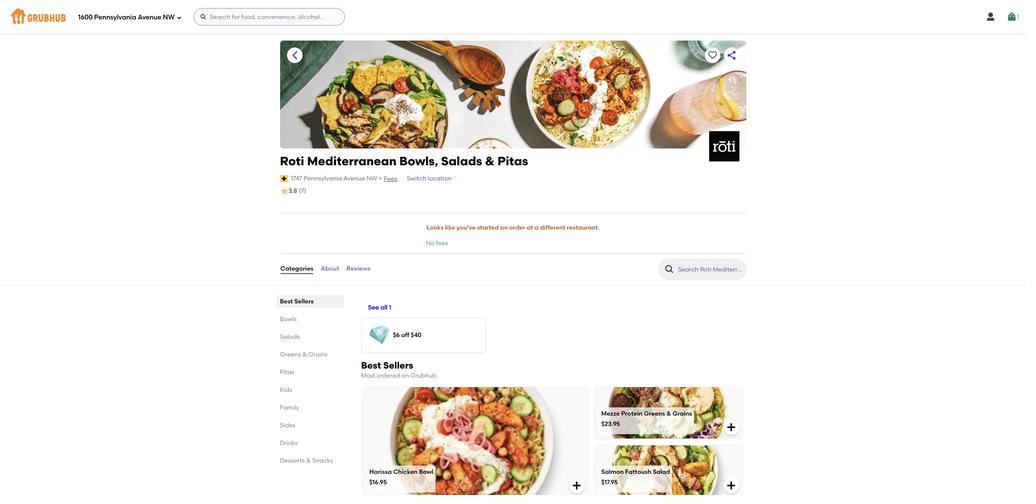 Task type: locate. For each thing, give the bounding box(es) containing it.
pennsylvania for 1747
[[304, 175, 342, 182]]

off
[[402, 332, 410, 339]]

0 horizontal spatial nw
[[163, 13, 175, 21]]

1 horizontal spatial svg image
[[727, 422, 737, 433]]

snacks
[[312, 457, 333, 465]]

best for best sellers most ordered on grubhub
[[361, 360, 381, 371]]

salads inside tab
[[280, 333, 300, 341]]

0 vertical spatial best
[[280, 298, 293, 305]]

roti
[[280, 154, 304, 168]]

0 vertical spatial pitas
[[498, 154, 529, 168]]

best up bowls
[[280, 298, 293, 305]]

svg image
[[986, 12, 997, 22], [200, 13, 207, 20], [727, 422, 737, 433]]

greens down salads tab
[[280, 351, 301, 358]]

1 horizontal spatial best
[[361, 360, 381, 371]]

grains inside greens & grains tab
[[309, 351, 328, 358]]

1 horizontal spatial greens
[[644, 411, 666, 418]]

pennsylvania inside main navigation navigation
[[94, 13, 136, 21]]

1 vertical spatial pennsylvania
[[304, 175, 342, 182]]

best up most
[[361, 360, 381, 371]]

roti mediterranean bowls, salads & pitas logo image
[[710, 131, 740, 162]]

greens
[[280, 351, 301, 358], [644, 411, 666, 418]]

0 vertical spatial 1
[[1018, 13, 1020, 20]]

1 horizontal spatial salads
[[441, 154, 483, 168]]

0 horizontal spatial avenue
[[138, 13, 161, 21]]

nw inside 1747 pennsylvania avenue nw button
[[367, 175, 378, 182]]

0 horizontal spatial sellers
[[295, 298, 314, 305]]

pitas inside tab
[[280, 369, 295, 376]]

save this restaurant image
[[708, 50, 718, 60]]

Search Roti Mediterranean Bowls, Salads & Pitas search field
[[678, 265, 744, 274]]

nw for 1600 pennsylvania avenue nw
[[163, 13, 175, 21]]

sellers
[[295, 298, 314, 305], [384, 360, 414, 371]]

0 horizontal spatial best
[[280, 298, 293, 305]]

0 vertical spatial pennsylvania
[[94, 13, 136, 21]]

sellers up on
[[384, 360, 414, 371]]

you've
[[457, 224, 476, 232]]

main navigation navigation
[[0, 0, 1027, 34]]

0 horizontal spatial pitas
[[280, 369, 295, 376]]

looks like you've started an order at a different restaurant. button
[[426, 219, 600, 238]]

1747 pennsylvania avenue nw
[[291, 175, 378, 182]]

1 vertical spatial avenue
[[344, 175, 365, 182]]

best sellers
[[280, 298, 314, 305]]

like
[[445, 224, 456, 232]]

salad
[[653, 469, 671, 476]]

best inside best sellers most ordered on grubhub
[[361, 360, 381, 371]]

salads
[[441, 154, 483, 168], [280, 333, 300, 341]]

avenue
[[138, 13, 161, 21], [344, 175, 365, 182]]

1 vertical spatial salads
[[280, 333, 300, 341]]

sellers for best sellers
[[295, 298, 314, 305]]

avenue inside 1747 pennsylvania avenue nw button
[[344, 175, 365, 182]]

on
[[402, 372, 409, 380]]

0 horizontal spatial 1
[[389, 304, 392, 312]]

see
[[368, 304, 379, 312]]

pitas
[[498, 154, 529, 168], [280, 369, 295, 376]]

1 horizontal spatial nw
[[367, 175, 378, 182]]

drinks tab
[[280, 439, 341, 448]]

0 vertical spatial nw
[[163, 13, 175, 21]]

fees button
[[384, 174, 398, 184]]

1 horizontal spatial avenue
[[344, 175, 365, 182]]

grubhub
[[411, 372, 437, 380]]

protein
[[622, 411, 643, 418]]

0 horizontal spatial salads
[[280, 333, 300, 341]]

nw
[[163, 13, 175, 21], [367, 175, 378, 182]]

nw inside main navigation navigation
[[163, 13, 175, 21]]

sellers up bowls 'tab'
[[295, 298, 314, 305]]

avenue inside main navigation navigation
[[138, 13, 161, 21]]

fees
[[384, 175, 398, 183]]

about button
[[321, 254, 340, 285]]

1 horizontal spatial pitas
[[498, 154, 529, 168]]

1 vertical spatial nw
[[367, 175, 378, 182]]

kids
[[280, 386, 292, 394]]

svg image
[[1007, 12, 1018, 22], [177, 15, 182, 20], [572, 481, 582, 491], [727, 481, 737, 491]]

pennsylvania for 1600
[[94, 13, 136, 21]]

$23.95
[[602, 421, 621, 428]]

1 horizontal spatial pennsylvania
[[304, 175, 342, 182]]

salads tab
[[280, 332, 341, 342]]

pennsylvania inside button
[[304, 175, 342, 182]]

pennsylvania right 1600
[[94, 13, 136, 21]]

1
[[1018, 13, 1020, 20], [389, 304, 392, 312]]

best
[[280, 298, 293, 305], [361, 360, 381, 371]]

1 vertical spatial pitas
[[280, 369, 295, 376]]

$17.95
[[602, 479, 618, 486]]

sellers inside best sellers most ordered on grubhub
[[384, 360, 414, 371]]

fattoush
[[626, 469, 652, 476]]

salads down bowls
[[280, 333, 300, 341]]

greens inside tab
[[280, 351, 301, 358]]

0 horizontal spatial pennsylvania
[[94, 13, 136, 21]]

0 horizontal spatial grains
[[309, 351, 328, 358]]

1 horizontal spatial 1
[[1018, 13, 1020, 20]]

family
[[280, 404, 299, 411]]

pennsylvania
[[94, 13, 136, 21], [304, 175, 342, 182]]

$6
[[393, 332, 400, 339]]

0 vertical spatial salads
[[441, 154, 483, 168]]

roti mediterranean bowls, salads & pitas
[[280, 154, 529, 168]]

•
[[380, 175, 382, 182]]

grains
[[309, 351, 328, 358], [673, 411, 693, 418]]

1 horizontal spatial grains
[[673, 411, 693, 418]]

1 vertical spatial 1
[[389, 304, 392, 312]]

0 horizontal spatial greens
[[280, 351, 301, 358]]

sellers for best sellers most ordered on grubhub
[[384, 360, 414, 371]]

salmon
[[602, 469, 624, 476]]

&
[[485, 154, 495, 168], [303, 351, 307, 358], [667, 411, 672, 418], [306, 457, 311, 465]]

salads up the location
[[441, 154, 483, 168]]

rewards image
[[369, 325, 390, 346]]

1 vertical spatial grains
[[673, 411, 693, 418]]

all
[[381, 304, 388, 312]]

0 vertical spatial avenue
[[138, 13, 161, 21]]

looks like you've started an order at a different restaurant.
[[427, 224, 600, 232]]

1 horizontal spatial sellers
[[384, 360, 414, 371]]

0 vertical spatial sellers
[[295, 298, 314, 305]]

categories button
[[280, 254, 314, 285]]

bowl
[[419, 469, 434, 476]]

best inside tab
[[280, 298, 293, 305]]

sellers inside tab
[[295, 298, 314, 305]]

0 vertical spatial greens
[[280, 351, 301, 358]]

1 vertical spatial sellers
[[384, 360, 414, 371]]

about
[[321, 265, 339, 273]]

kids tab
[[280, 386, 341, 395]]

harissa
[[370, 469, 392, 476]]

• fees
[[380, 175, 398, 183]]

share icon image
[[727, 50, 737, 60]]

greens right protein
[[644, 411, 666, 418]]

1 vertical spatial greens
[[644, 411, 666, 418]]

looks
[[427, 224, 444, 232]]

(7)
[[299, 187, 306, 195]]

grains inside mezze protein greens & grains $23.95
[[673, 411, 693, 418]]

0 vertical spatial grains
[[309, 351, 328, 358]]

sides tab
[[280, 421, 341, 430]]

pennsylvania up (7)
[[304, 175, 342, 182]]

1 vertical spatial best
[[361, 360, 381, 371]]



Task type: describe. For each thing, give the bounding box(es) containing it.
caret left icon image
[[290, 50, 300, 60]]

bowls,
[[400, 154, 439, 168]]

switch location button
[[407, 174, 453, 184]]

& inside mezze protein greens & grains $23.95
[[667, 411, 672, 418]]

1600
[[78, 13, 93, 21]]

greens & grains
[[280, 351, 328, 358]]

$6 off $40 button
[[362, 318, 486, 353]]

started
[[477, 224, 499, 232]]

1747
[[291, 175, 302, 182]]

categories
[[281, 265, 314, 273]]

3.8
[[289, 188, 297, 195]]

1 inside see all 1 button
[[389, 304, 392, 312]]

switch location
[[407, 175, 452, 182]]

chicken
[[394, 469, 418, 476]]

no fees
[[426, 240, 448, 247]]

salmon fattoush salad $17.95
[[602, 469, 671, 486]]

mediterranean
[[307, 154, 397, 168]]

$16.95
[[370, 479, 387, 486]]

family tab
[[280, 403, 341, 412]]

most
[[361, 372, 375, 380]]

mezze
[[602, 411, 620, 418]]

0 horizontal spatial svg image
[[200, 13, 207, 20]]

$40
[[411, 332, 422, 339]]

different
[[540, 224, 566, 232]]

best sellers tab
[[280, 297, 341, 306]]

best sellers most ordered on grubhub
[[361, 360, 437, 380]]

order
[[510, 224, 526, 232]]

desserts & snacks tab
[[280, 456, 341, 465]]

fees
[[436, 240, 448, 247]]

2 horizontal spatial svg image
[[986, 12, 997, 22]]

$6 off $40
[[393, 332, 422, 339]]

greens & grains tab
[[280, 350, 341, 359]]

drinks
[[280, 440, 298, 447]]

reviews
[[347, 265, 371, 273]]

search icon image
[[665, 264, 675, 275]]

no
[[426, 240, 435, 247]]

avenue for 1600 pennsylvania avenue nw
[[138, 13, 161, 21]]

a
[[535, 224, 539, 232]]

restaurant.
[[567, 224, 600, 232]]

save this restaurant button
[[705, 48, 721, 63]]

svg image inside the 1 button
[[1007, 12, 1018, 22]]

see all 1
[[368, 304, 392, 312]]

avenue for 1747 pennsylvania avenue nw
[[344, 175, 365, 182]]

best for best sellers
[[280, 298, 293, 305]]

desserts & snacks
[[280, 457, 333, 465]]

pitas tab
[[280, 368, 341, 377]]

see all 1 button
[[368, 300, 392, 316]]

star icon image
[[280, 187, 289, 196]]

1 inside the 1 button
[[1018, 13, 1020, 20]]

1 button
[[1007, 9, 1020, 25]]

desserts
[[280, 457, 305, 465]]

at
[[527, 224, 533, 232]]

sides
[[280, 422, 296, 429]]

an
[[501, 224, 508, 232]]

bowls
[[280, 316, 297, 323]]

switch
[[407, 175, 427, 182]]

1747 pennsylvania avenue nw button
[[291, 174, 378, 184]]

Search for food, convenience, alcohol... search field
[[194, 8, 345, 25]]

greens inside mezze protein greens & grains $23.95
[[644, 411, 666, 418]]

subscription pass image
[[280, 175, 289, 182]]

location
[[428, 175, 452, 182]]

nw for 1747 pennsylvania avenue nw
[[367, 175, 378, 182]]

reviews button
[[346, 254, 371, 285]]

ordered
[[377, 372, 400, 380]]

mezze protein greens & grains $23.95
[[602, 411, 693, 428]]

harissa chicken bowl $16.95
[[370, 469, 434, 486]]

1600 pennsylvania avenue nw
[[78, 13, 175, 21]]

bowls tab
[[280, 315, 341, 324]]



Task type: vqa. For each thing, say whether or not it's contained in the screenshot.
Cuisine
no



